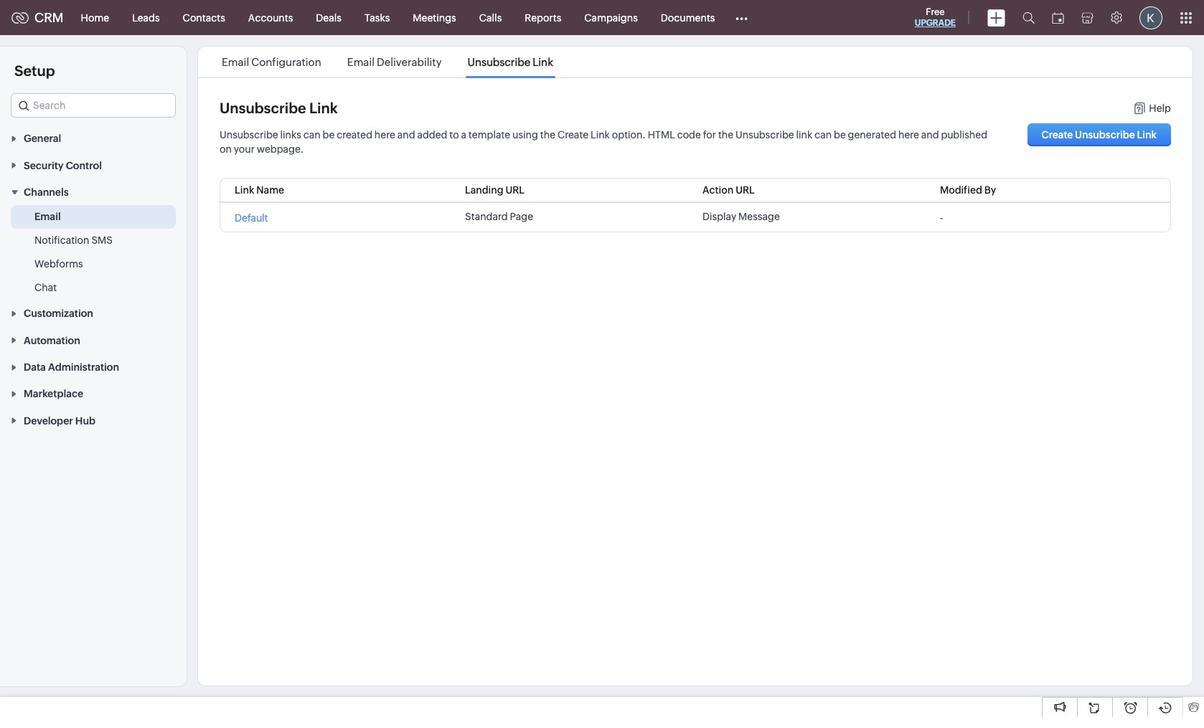 Task type: describe. For each thing, give the bounding box(es) containing it.
help
[[1149, 102, 1171, 114]]

unsubscribe inside button
[[1075, 129, 1135, 141]]

chat
[[34, 282, 57, 294]]

accounts link
[[237, 0, 305, 35]]

Other Modules field
[[727, 6, 757, 29]]

landing
[[465, 184, 504, 196]]

home
[[81, 12, 109, 23]]

notification sms
[[34, 235, 113, 246]]

hub
[[75, 415, 95, 427]]

standard
[[465, 211, 508, 222]]

url for landing url
[[506, 184, 525, 196]]

webpage.
[[257, 144, 304, 155]]

campaigns link
[[573, 0, 649, 35]]

email deliverability link
[[345, 56, 444, 68]]

link name
[[235, 184, 284, 196]]

create menu image
[[988, 9, 1005, 26]]

notification sms link
[[34, 233, 113, 248]]

security control button
[[0, 152, 187, 178]]

deals link
[[305, 0, 353, 35]]

reports link
[[513, 0, 573, 35]]

notification
[[34, 235, 89, 246]]

modified by
[[940, 184, 996, 196]]

marketplace
[[24, 389, 83, 400]]

configuration
[[251, 56, 321, 68]]

developer
[[24, 415, 73, 427]]

message
[[739, 211, 780, 222]]

channels
[[24, 187, 69, 198]]

calls link
[[468, 0, 513, 35]]

modified
[[940, 184, 982, 196]]

documents link
[[649, 0, 727, 35]]

tasks link
[[353, 0, 401, 35]]

display
[[703, 211, 737, 222]]

email for email deliverability
[[347, 56, 375, 68]]

search image
[[1023, 11, 1035, 24]]

email deliverability
[[347, 56, 442, 68]]

setup
[[14, 62, 55, 79]]

list containing email configuration
[[209, 47, 566, 78]]

webforms link
[[34, 257, 83, 271]]

automation button
[[0, 327, 187, 354]]

link inside button
[[1137, 129, 1157, 141]]

option.
[[612, 129, 646, 141]]

home link
[[69, 0, 121, 35]]

chat link
[[34, 281, 57, 295]]

2 and from the left
[[921, 129, 939, 141]]

2 the from the left
[[718, 129, 734, 141]]

channels button
[[0, 178, 187, 205]]

control
[[66, 160, 102, 171]]

marketplace button
[[0, 380, 187, 407]]

unsubscribe inside list
[[468, 56, 530, 68]]

link
[[796, 129, 813, 141]]

-
[[940, 212, 943, 224]]

automation
[[24, 335, 80, 346]]

on
[[220, 144, 232, 155]]

channels region
[[0, 205, 187, 300]]

link inside unsubscribe links can be created here and added to a template using the create link option. html code for the unsubscribe link can be generated here and published on your webpage.
[[591, 129, 610, 141]]

1 can from the left
[[303, 129, 321, 141]]

1 here from the left
[[375, 129, 395, 141]]

1 and from the left
[[397, 129, 415, 141]]

accounts
[[248, 12, 293, 23]]

data administration
[[24, 362, 119, 373]]

added
[[417, 129, 447, 141]]

code
[[677, 129, 701, 141]]

documents
[[661, 12, 715, 23]]

page
[[510, 211, 533, 222]]

leads
[[132, 12, 160, 23]]

sms
[[91, 235, 113, 246]]

email link
[[34, 210, 61, 224]]

a
[[461, 129, 467, 141]]

general
[[24, 133, 61, 144]]

profile element
[[1131, 0, 1171, 35]]



Task type: locate. For each thing, give the bounding box(es) containing it.
1 horizontal spatial the
[[718, 129, 734, 141]]

0 horizontal spatial the
[[540, 129, 556, 141]]

here right generated
[[898, 129, 919, 141]]

1 the from the left
[[540, 129, 556, 141]]

1 url from the left
[[506, 184, 525, 196]]

action url
[[703, 184, 755, 196]]

url
[[506, 184, 525, 196], [736, 184, 755, 196]]

link left name
[[235, 184, 254, 196]]

here
[[375, 129, 395, 141], [898, 129, 919, 141]]

email configuration
[[222, 56, 321, 68]]

0 horizontal spatial can
[[303, 129, 321, 141]]

1 horizontal spatial can
[[815, 129, 832, 141]]

crm
[[34, 10, 64, 25]]

and left "published"
[[921, 129, 939, 141]]

unsubscribe link up links
[[220, 100, 338, 116]]

email left configuration
[[222, 56, 249, 68]]

unsubscribe links can be created here and added to a template using the create link option. html code for the unsubscribe link can be generated here and published on your webpage.
[[220, 129, 988, 155]]

the right "using"
[[540, 129, 556, 141]]

customization
[[24, 308, 93, 320]]

list
[[209, 47, 566, 78]]

unsubscribe link inside list
[[468, 56, 553, 68]]

and
[[397, 129, 415, 141], [921, 129, 939, 141]]

search element
[[1014, 0, 1043, 35]]

1 horizontal spatial email
[[222, 56, 249, 68]]

link
[[533, 56, 553, 68], [309, 100, 338, 116], [591, 129, 610, 141], [1137, 129, 1157, 141], [235, 184, 254, 196]]

0 horizontal spatial be
[[323, 129, 335, 141]]

be
[[323, 129, 335, 141], [834, 129, 846, 141]]

campaigns
[[584, 12, 638, 23]]

link down "help"
[[1137, 129, 1157, 141]]

create
[[558, 129, 589, 141], [1042, 129, 1073, 141]]

None field
[[11, 93, 176, 118]]

link left 'option.'
[[591, 129, 610, 141]]

0 horizontal spatial url
[[506, 184, 525, 196]]

security control
[[24, 160, 102, 171]]

webforms
[[34, 258, 83, 270]]

using
[[512, 129, 538, 141]]

created
[[337, 129, 373, 141]]

url up page
[[506, 184, 525, 196]]

crm link
[[11, 10, 64, 25]]

email inside channels "region"
[[34, 211, 61, 222]]

unsubscribe link
[[468, 56, 553, 68], [220, 100, 338, 116]]

calendar image
[[1052, 12, 1064, 23]]

be left generated
[[834, 129, 846, 141]]

for
[[703, 129, 716, 141]]

0 horizontal spatial and
[[397, 129, 415, 141]]

create inside create unsubscribe link button
[[1042, 129, 1073, 141]]

unsubscribe link link
[[465, 56, 555, 68]]

create unsubscribe link
[[1042, 129, 1157, 141]]

reports
[[525, 12, 561, 23]]

be left 'created'
[[323, 129, 335, 141]]

by
[[984, 184, 996, 196]]

link down reports link
[[533, 56, 553, 68]]

data
[[24, 362, 46, 373]]

action
[[703, 184, 734, 196]]

default
[[235, 212, 268, 224]]

0 horizontal spatial create
[[558, 129, 589, 141]]

links
[[280, 129, 301, 141]]

1 horizontal spatial create
[[1042, 129, 1073, 141]]

html
[[648, 129, 675, 141]]

1 horizontal spatial url
[[736, 184, 755, 196]]

leads link
[[121, 0, 171, 35]]

0 horizontal spatial here
[[375, 129, 395, 141]]

published
[[941, 129, 988, 141]]

display message
[[703, 211, 780, 222]]

your
[[234, 144, 255, 155]]

data administration button
[[0, 354, 187, 380]]

developer hub button
[[0, 407, 187, 434]]

meetings link
[[401, 0, 468, 35]]

security
[[24, 160, 64, 171]]

0 horizontal spatial unsubscribe link
[[220, 100, 338, 116]]

url up display message
[[736, 184, 755, 196]]

2 can from the left
[[815, 129, 832, 141]]

deals
[[316, 12, 342, 23]]

email
[[222, 56, 249, 68], [347, 56, 375, 68], [34, 211, 61, 222]]

upgrade
[[915, 18, 956, 28]]

2 be from the left
[[834, 129, 846, 141]]

1 be from the left
[[323, 129, 335, 141]]

tasks
[[365, 12, 390, 23]]

create inside unsubscribe links can be created here and added to a template using the create link option. html code for the unsubscribe link can be generated here and published on your webpage.
[[558, 129, 589, 141]]

unsubscribe
[[468, 56, 530, 68], [220, 100, 306, 116], [220, 129, 278, 141], [736, 129, 794, 141], [1075, 129, 1135, 141]]

free upgrade
[[915, 6, 956, 28]]

2 url from the left
[[736, 184, 755, 196]]

0 horizontal spatial email
[[34, 211, 61, 222]]

administration
[[48, 362, 119, 373]]

template
[[469, 129, 510, 141]]

1 horizontal spatial and
[[921, 129, 939, 141]]

link up 'created'
[[309, 100, 338, 116]]

free
[[926, 6, 945, 17]]

generated
[[848, 129, 896, 141]]

developer hub
[[24, 415, 95, 427]]

url for action url
[[736, 184, 755, 196]]

customization button
[[0, 300, 187, 327]]

name
[[256, 184, 284, 196]]

can right links
[[303, 129, 321, 141]]

the right for
[[718, 129, 734, 141]]

contacts link
[[171, 0, 237, 35]]

contacts
[[183, 12, 225, 23]]

1 horizontal spatial unsubscribe link
[[468, 56, 553, 68]]

can right link
[[815, 129, 832, 141]]

landing url
[[465, 184, 525, 196]]

to
[[449, 129, 459, 141]]

create menu element
[[979, 0, 1014, 35]]

can
[[303, 129, 321, 141], [815, 129, 832, 141]]

email down tasks link at the left top
[[347, 56, 375, 68]]

Search text field
[[11, 94, 175, 117]]

meetings
[[413, 12, 456, 23]]

email configuration link
[[220, 56, 324, 68]]

2 create from the left
[[1042, 129, 1073, 141]]

unsubscribe link down calls
[[468, 56, 553, 68]]

general button
[[0, 125, 187, 152]]

create unsubscribe link button
[[1027, 123, 1171, 146]]

email down channels
[[34, 211, 61, 222]]

2 here from the left
[[898, 129, 919, 141]]

deliverability
[[377, 56, 442, 68]]

calls
[[479, 12, 502, 23]]

2 horizontal spatial email
[[347, 56, 375, 68]]

and left added
[[397, 129, 415, 141]]

1 create from the left
[[558, 129, 589, 141]]

email for email configuration
[[222, 56, 249, 68]]

1 vertical spatial unsubscribe link
[[220, 100, 338, 116]]

standard page
[[465, 211, 533, 222]]

here right 'created'
[[375, 129, 395, 141]]

1 horizontal spatial be
[[834, 129, 846, 141]]

1 horizontal spatial here
[[898, 129, 919, 141]]

profile image
[[1140, 6, 1163, 29]]

logo image
[[11, 12, 29, 23]]

0 vertical spatial unsubscribe link
[[468, 56, 553, 68]]



Task type: vqa. For each thing, say whether or not it's contained in the screenshot.
Documents "link"
yes



